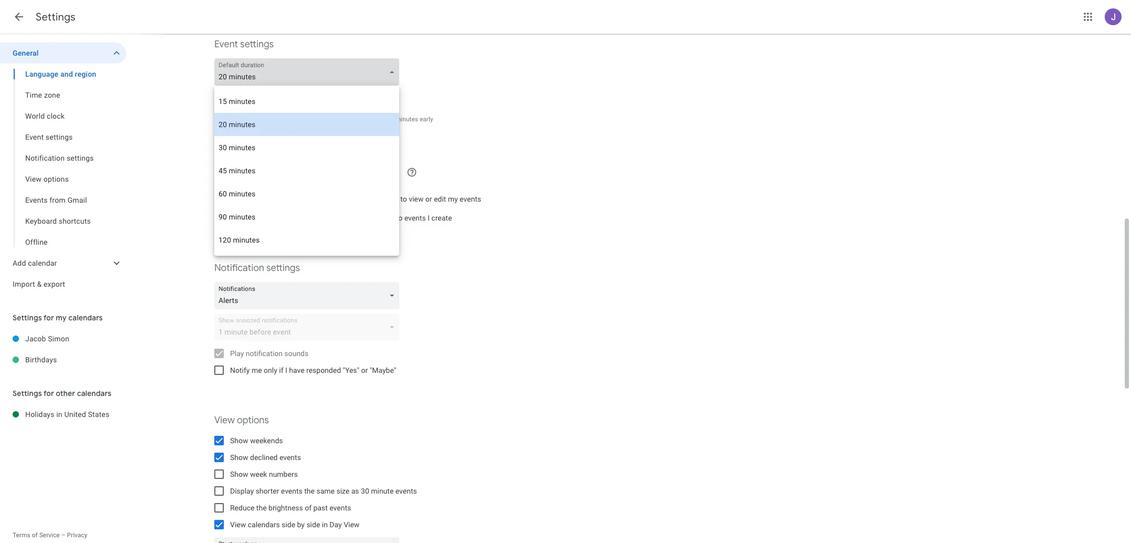 Task type: vqa. For each thing, say whether or not it's contained in the screenshot.
Swap time zones Image
no



Task type: describe. For each thing, give the bounding box(es) containing it.
world clock
[[25, 112, 65, 120]]

add
[[277, 214, 289, 222]]

1 horizontal spatial the
[[305, 487, 315, 496]]

1 vertical spatial minute
[[371, 487, 394, 496]]

view calendars side by side in day view
[[230, 521, 360, 529]]

go back image
[[13, 11, 25, 23]]

1 minutes from the left
[[289, 116, 312, 123]]

1 early from the left
[[313, 116, 327, 123]]

settings for other calendars
[[13, 389, 112, 399]]

time zone
[[25, 91, 60, 99]]

privacy
[[67, 532, 87, 539]]

jacob
[[25, 335, 46, 343]]

0 vertical spatial 30
[[227, 116, 234, 123]]

privacy link
[[67, 532, 87, 539]]

1 horizontal spatial notification
[[215, 262, 264, 274]]

settings for my calendars tree
[[0, 329, 126, 371]]

meetings left 5
[[256, 116, 282, 123]]

1 side from the left
[[282, 521, 296, 529]]

see
[[265, 195, 277, 203]]

notify me only if i have responded "yes" or "maybe"
[[230, 366, 397, 375]]

guest
[[240, 136, 256, 143]]

1 horizontal spatial notification settings
[[215, 262, 300, 274]]

conferences
[[354, 214, 394, 222]]

holidays
[[25, 411, 54, 419]]

0 horizontal spatial notification settings
[[25, 154, 94, 162]]

export
[[44, 280, 65, 289]]

speedy meetings
[[230, 94, 286, 103]]

0 horizontal spatial minute
[[235, 116, 255, 123]]

0 horizontal spatial if
[[279, 366, 284, 375]]

1 vertical spatial event
[[25, 133, 44, 141]]

0 horizontal spatial of
[[32, 532, 38, 539]]

1 horizontal spatial if
[[324, 195, 328, 203]]

show for show week numbers
[[230, 471, 248, 479]]

add calendar
[[13, 259, 57, 268]]

video
[[335, 214, 352, 222]]

week
[[250, 471, 267, 479]]

0 vertical spatial of
[[305, 504, 312, 513]]

default duration list box
[[215, 86, 400, 256]]

settings heading
[[36, 11, 76, 24]]

view
[[409, 195, 424, 203]]

0 vertical spatial i
[[428, 214, 430, 222]]

0 vertical spatial options
[[43, 175, 69, 183]]

default
[[219, 136, 239, 143]]

language
[[25, 70, 59, 78]]

0 horizontal spatial the
[[256, 504, 267, 513]]

simon
[[48, 335, 69, 343]]

sounds
[[285, 350, 309, 358]]

google
[[291, 214, 314, 222]]

events down size
[[330, 504, 351, 513]]

shortcuts
[[59, 217, 91, 226]]

add
[[13, 259, 26, 268]]

1 vertical spatial view options
[[215, 415, 269, 427]]

meetings left 10
[[360, 116, 386, 123]]

end 30 minute meetings 5 minutes early and longer meetings 10 minutes early
[[215, 116, 433, 123]]

0 horizontal spatial view options
[[25, 175, 69, 183]]

zone
[[44, 91, 60, 99]]

terms
[[13, 532, 30, 539]]

0 vertical spatial notification
[[25, 154, 65, 162]]

settings for my calendars
[[13, 313, 103, 323]]

in inside tree item
[[56, 411, 62, 419]]

numbers
[[269, 471, 298, 479]]

let others see all invitations if they have permission to view or edit my events
[[230, 195, 482, 203]]

offline
[[25, 238, 48, 247]]

jacob simon tree item
[[0, 329, 126, 350]]

terms of service link
[[13, 532, 60, 539]]

general tree item
[[0, 43, 126, 64]]

shorter
[[256, 487, 279, 496]]

automatically
[[230, 214, 275, 222]]

holidays in united states tree item
[[0, 404, 126, 425]]

states
[[88, 411, 110, 419]]

default guest permissions
[[219, 136, 292, 143]]

events
[[25, 196, 48, 205]]

keyboard shortcuts
[[25, 217, 91, 226]]

brightness
[[269, 504, 303, 513]]

birthdays tree item
[[0, 350, 126, 371]]

view down the reduce
[[230, 521, 246, 529]]

same
[[317, 487, 335, 496]]

let
[[230, 195, 241, 203]]

events from gmail
[[25, 196, 87, 205]]

terms of service – privacy
[[13, 532, 87, 539]]

calendar
[[28, 259, 57, 268]]

0 vertical spatial or
[[426, 195, 432, 203]]

120 minutes option
[[215, 229, 400, 252]]

permission
[[363, 195, 399, 203]]

events up reduce the brightness of past events
[[281, 487, 303, 496]]

view up show weekends
[[215, 415, 235, 427]]

time
[[25, 91, 42, 99]]

show weekends
[[230, 437, 283, 445]]

language and region
[[25, 70, 96, 78]]

events right as
[[396, 487, 417, 496]]

permissions
[[258, 136, 292, 143]]

general
[[13, 49, 39, 57]]

display
[[230, 487, 254, 496]]

day
[[330, 521, 342, 529]]

keyboard
[[25, 217, 57, 226]]

jacob simon
[[25, 335, 69, 343]]

end
[[215, 116, 225, 123]]

all
[[278, 195, 286, 203]]

0 vertical spatial to
[[401, 195, 407, 203]]

calendars for settings for my calendars
[[68, 313, 103, 323]]

service
[[39, 532, 60, 539]]



Task type: locate. For each thing, give the bounding box(es) containing it.
2 side from the left
[[307, 521, 320, 529]]

for for other
[[44, 389, 54, 399]]

notification settings down automatically
[[215, 262, 300, 274]]

show up display
[[230, 471, 248, 479]]

for left other
[[44, 389, 54, 399]]

only
[[264, 366, 277, 375]]

gmail
[[68, 196, 87, 205]]

options
[[43, 175, 69, 183], [237, 415, 269, 427]]

90 minutes option
[[215, 206, 400, 229]]

in
[[56, 411, 62, 419], [322, 521, 328, 529]]

if left they
[[324, 195, 328, 203]]

others
[[242, 195, 263, 203]]

in left united
[[56, 411, 62, 419]]

notification down world clock
[[25, 154, 65, 162]]

1 vertical spatial i
[[285, 366, 287, 375]]

0 vertical spatial settings
[[36, 11, 76, 24]]

have down sounds
[[289, 366, 305, 375]]

0 vertical spatial notification settings
[[25, 154, 94, 162]]

automatically add google meet video conferences to events i create
[[230, 214, 452, 222]]

side
[[282, 521, 296, 529], [307, 521, 320, 529]]

meetings up 5
[[256, 94, 286, 103]]

0 vertical spatial event
[[215, 38, 238, 50]]

event settings
[[215, 38, 274, 50], [25, 133, 73, 141]]

60 minutes option
[[215, 182, 400, 206]]

1 horizontal spatial my
[[448, 195, 458, 203]]

0 vertical spatial view options
[[25, 175, 69, 183]]

to left view
[[401, 195, 407, 203]]

1 horizontal spatial i
[[428, 214, 430, 222]]

0 vertical spatial event settings
[[215, 38, 274, 50]]

other
[[56, 389, 75, 399]]

have
[[345, 195, 361, 203], [289, 366, 305, 375]]

1 horizontal spatial minute
[[371, 487, 394, 496]]

0 horizontal spatial and
[[60, 70, 73, 78]]

1 for from the top
[[44, 313, 54, 323]]

0 horizontal spatial event settings
[[25, 133, 73, 141]]

1 horizontal spatial have
[[345, 195, 361, 203]]

1 vertical spatial the
[[256, 504, 267, 513]]

invitations
[[288, 195, 322, 203]]

past
[[314, 504, 328, 513]]

0 horizontal spatial options
[[43, 175, 69, 183]]

events
[[460, 195, 482, 203], [405, 214, 426, 222], [280, 454, 301, 462], [281, 487, 303, 496], [396, 487, 417, 496], [330, 504, 351, 513]]

have right they
[[345, 195, 361, 203]]

settings for settings for other calendars
[[13, 389, 42, 399]]

1 vertical spatial notification
[[215, 262, 264, 274]]

0 vertical spatial if
[[324, 195, 328, 203]]

1 vertical spatial have
[[289, 366, 305, 375]]

me
[[252, 366, 262, 375]]

holidays in united states
[[25, 411, 110, 419]]

view right day
[[344, 521, 360, 529]]

0 horizontal spatial notification
[[25, 154, 65, 162]]

import & export
[[13, 280, 65, 289]]

1 horizontal spatial 30
[[361, 487, 369, 496]]

view options up show weekends
[[215, 415, 269, 427]]

play notification sounds
[[230, 350, 309, 358]]

group
[[0, 64, 126, 253]]

1 horizontal spatial early
[[420, 116, 433, 123]]

calendars
[[68, 313, 103, 323], [77, 389, 112, 399], [248, 521, 280, 529]]

0 vertical spatial and
[[60, 70, 73, 78]]

2 show from the top
[[230, 454, 248, 462]]

2 for from the top
[[44, 389, 54, 399]]

1 vertical spatial for
[[44, 389, 54, 399]]

1 vertical spatial or
[[361, 366, 368, 375]]

region
[[75, 70, 96, 78]]

edit
[[434, 195, 446, 203]]

size
[[337, 487, 350, 496]]

3 show from the top
[[230, 471, 248, 479]]

1 vertical spatial if
[[279, 366, 284, 375]]

2 vertical spatial show
[[230, 471, 248, 479]]

for up jacob simon at the left bottom of page
[[44, 313, 54, 323]]

30 right the end
[[227, 116, 234, 123]]

0 vertical spatial the
[[305, 487, 315, 496]]

show down show weekends
[[230, 454, 248, 462]]

view options
[[25, 175, 69, 183], [215, 415, 269, 427]]

1 vertical spatial calendars
[[77, 389, 112, 399]]

1 horizontal spatial and
[[328, 116, 339, 123]]

world
[[25, 112, 45, 120]]

0 horizontal spatial in
[[56, 411, 62, 419]]

in left day
[[322, 521, 328, 529]]

30 minutes option
[[215, 136, 400, 159]]

minute up guest
[[235, 116, 255, 123]]

if right only on the bottom of page
[[279, 366, 284, 375]]

0 vertical spatial my
[[448, 195, 458, 203]]

event settings inside group
[[25, 133, 73, 141]]

2 early from the left
[[420, 116, 433, 123]]

1 vertical spatial settings
[[13, 313, 42, 323]]

of right terms
[[32, 532, 38, 539]]

early right 10
[[420, 116, 433, 123]]

events right edit
[[460, 195, 482, 203]]

0 vertical spatial have
[[345, 195, 361, 203]]

0 horizontal spatial early
[[313, 116, 327, 123]]

and
[[60, 70, 73, 78], [328, 116, 339, 123]]

2 vertical spatial calendars
[[248, 521, 280, 529]]

events up numbers
[[280, 454, 301, 462]]

show week numbers
[[230, 471, 298, 479]]

1 vertical spatial and
[[328, 116, 339, 123]]

minutes right 10
[[396, 116, 418, 123]]

by
[[297, 521, 305, 529]]

declined
[[250, 454, 278, 462]]

0 vertical spatial in
[[56, 411, 62, 419]]

view up events
[[25, 175, 42, 183]]

1 vertical spatial notification settings
[[215, 262, 300, 274]]

united
[[64, 411, 86, 419]]

1 vertical spatial 30
[[361, 487, 369, 496]]

show left weekends
[[230, 437, 248, 445]]

settings up jacob
[[13, 313, 42, 323]]

0 horizontal spatial my
[[56, 313, 67, 323]]

birthdays link
[[25, 350, 126, 371]]

early
[[313, 116, 327, 123], [420, 116, 433, 123]]

1 horizontal spatial options
[[237, 415, 269, 427]]

to right conferences
[[396, 214, 403, 222]]

show for show declined events
[[230, 454, 248, 462]]

holidays in united states link
[[25, 404, 126, 425]]

5
[[284, 116, 288, 123]]

and left the region
[[60, 70, 73, 78]]

the left same
[[305, 487, 315, 496]]

notification settings up from
[[25, 154, 94, 162]]

speedy
[[230, 94, 254, 103]]

1 horizontal spatial of
[[305, 504, 312, 513]]

settings
[[36, 11, 76, 24], [13, 313, 42, 323], [13, 389, 42, 399]]

notification
[[246, 350, 283, 358]]

for for my
[[44, 313, 54, 323]]

minute right as
[[371, 487, 394, 496]]

i left create
[[428, 214, 430, 222]]

as
[[352, 487, 359, 496]]

–
[[61, 532, 65, 539]]

early down 15 minutes option at the top of the page
[[313, 116, 327, 123]]

calendars up jacob simon tree item
[[68, 313, 103, 323]]

side right by
[[307, 521, 320, 529]]

10
[[387, 116, 394, 123]]

of
[[305, 504, 312, 513], [32, 532, 38, 539]]

30 right as
[[361, 487, 369, 496]]

0 horizontal spatial i
[[285, 366, 287, 375]]

settings for settings for my calendars
[[13, 313, 42, 323]]

2 minutes from the left
[[396, 116, 418, 123]]

create
[[432, 214, 452, 222]]

0 vertical spatial minute
[[235, 116, 255, 123]]

0 horizontal spatial 30
[[227, 116, 234, 123]]

settings right go back "icon"
[[36, 11, 76, 24]]

"maybe"
[[370, 366, 397, 375]]

for
[[44, 313, 54, 323], [44, 389, 54, 399]]

minutes right 5
[[289, 116, 312, 123]]

i right only on the bottom of page
[[285, 366, 287, 375]]

they
[[330, 195, 343, 203]]

options up events from gmail
[[43, 175, 69, 183]]

of left past
[[305, 504, 312, 513]]

notify
[[230, 366, 250, 375]]

notification down automatically
[[215, 262, 264, 274]]

1 horizontal spatial side
[[307, 521, 320, 529]]

tree containing general
[[0, 43, 126, 295]]

calendars for settings for other calendars
[[77, 389, 112, 399]]

1 horizontal spatial view options
[[215, 415, 269, 427]]

1 vertical spatial options
[[237, 415, 269, 427]]

play
[[230, 350, 244, 358]]

events down view
[[405, 214, 426, 222]]

1 vertical spatial of
[[32, 532, 38, 539]]

1 vertical spatial show
[[230, 454, 248, 462]]

display shorter events the same size as 30 minute events
[[230, 487, 417, 496]]

45 minutes option
[[215, 159, 400, 182]]

settings for settings
[[36, 11, 76, 24]]

1 vertical spatial to
[[396, 214, 403, 222]]

0 horizontal spatial event
[[25, 133, 44, 141]]

my up jacob simon tree item
[[56, 313, 67, 323]]

1 horizontal spatial or
[[426, 195, 432, 203]]

1 horizontal spatial minutes
[[396, 116, 418, 123]]

&
[[37, 280, 42, 289]]

meet
[[316, 214, 333, 222]]

minutes
[[289, 116, 312, 123], [396, 116, 418, 123]]

0 vertical spatial show
[[230, 437, 248, 445]]

0 vertical spatial for
[[44, 313, 54, 323]]

0 vertical spatial calendars
[[68, 313, 103, 323]]

birthdays
[[25, 356, 57, 364]]

import
[[13, 280, 35, 289]]

"yes"
[[343, 366, 360, 375]]

0 horizontal spatial or
[[361, 366, 368, 375]]

0 horizontal spatial have
[[289, 366, 305, 375]]

1 horizontal spatial event settings
[[215, 38, 274, 50]]

i
[[428, 214, 430, 222], [285, 366, 287, 375]]

responded
[[307, 366, 341, 375]]

minute
[[235, 116, 255, 123], [371, 487, 394, 496]]

2 vertical spatial settings
[[13, 389, 42, 399]]

the down shorter
[[256, 504, 267, 513]]

group containing language and region
[[0, 64, 126, 253]]

my
[[448, 195, 458, 203], [56, 313, 67, 323]]

view
[[25, 175, 42, 183], [215, 415, 235, 427], [230, 521, 246, 529], [344, 521, 360, 529]]

options up show weekends
[[237, 415, 269, 427]]

0 horizontal spatial side
[[282, 521, 296, 529]]

or left edit
[[426, 195, 432, 203]]

1 horizontal spatial event
[[215, 38, 238, 50]]

1 horizontal spatial in
[[322, 521, 328, 529]]

my right edit
[[448, 195, 458, 203]]

clock
[[47, 112, 65, 120]]

or right "yes"
[[361, 366, 368, 375]]

tree
[[0, 43, 126, 295]]

1 vertical spatial event settings
[[25, 133, 73, 141]]

1 show from the top
[[230, 437, 248, 445]]

calendars down the reduce
[[248, 521, 280, 529]]

20 minutes option
[[215, 113, 400, 136]]

0 horizontal spatial minutes
[[289, 116, 312, 123]]

and left longer
[[328, 116, 339, 123]]

meetings
[[256, 94, 286, 103], [256, 116, 282, 123], [360, 116, 386, 123]]

show
[[230, 437, 248, 445], [230, 454, 248, 462], [230, 471, 248, 479]]

15 minutes option
[[215, 90, 400, 113]]

settings
[[240, 38, 274, 50], [46, 133, 73, 141], [67, 154, 94, 162], [267, 262, 300, 274]]

from
[[50, 196, 66, 205]]

calendars up states
[[77, 389, 112, 399]]

1 vertical spatial my
[[56, 313, 67, 323]]

side left by
[[282, 521, 296, 529]]

view inside group
[[25, 175, 42, 183]]

1 vertical spatial in
[[322, 521, 328, 529]]

weekends
[[250, 437, 283, 445]]

view options up events from gmail
[[25, 175, 69, 183]]

reduce the brightness of past events
[[230, 504, 351, 513]]

settings up holidays
[[13, 389, 42, 399]]

show for show weekends
[[230, 437, 248, 445]]

show declined events
[[230, 454, 301, 462]]

None field
[[215, 58, 404, 86], [215, 282, 404, 310], [215, 58, 404, 86], [215, 282, 404, 310]]



